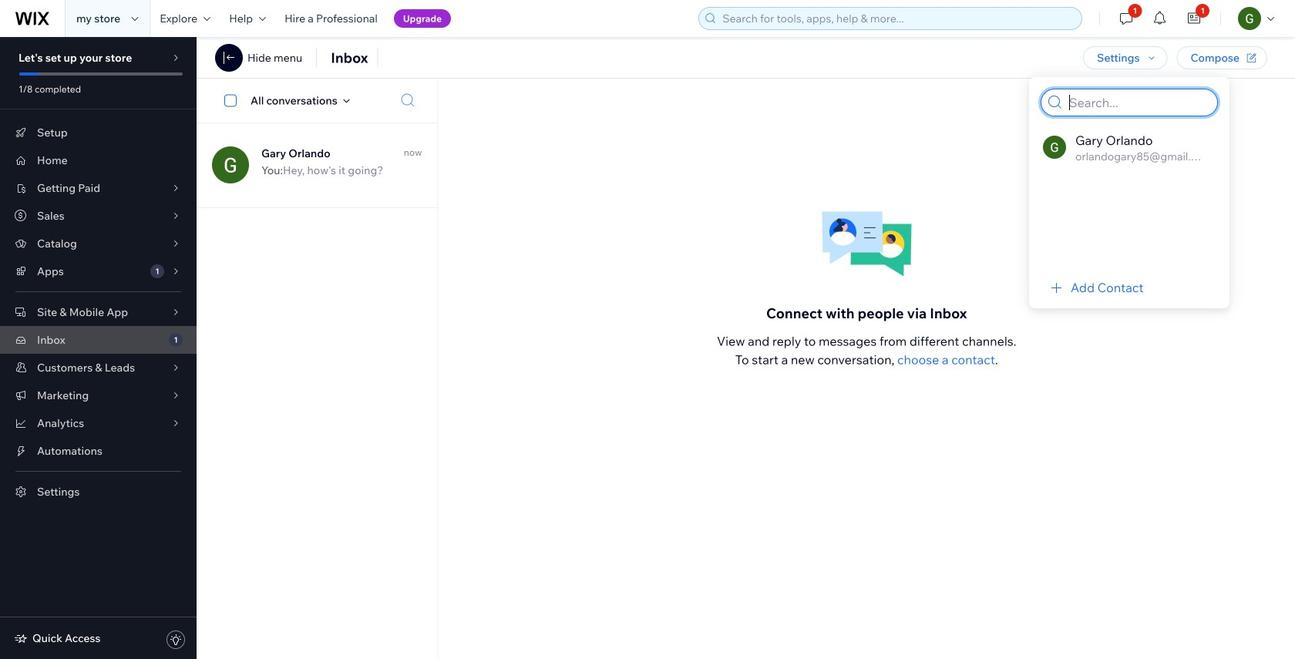 Task type: describe. For each thing, give the bounding box(es) containing it.
Search for tools, apps, help & more... field
[[718, 8, 1078, 29]]



Task type: vqa. For each thing, say whether or not it's contained in the screenshot.
option
yes



Task type: locate. For each thing, give the bounding box(es) containing it.
Search... field
[[1065, 89, 1213, 116]]

None checkbox
[[216, 91, 251, 110]]

sidebar element
[[0, 37, 197, 659]]

gary orlando image
[[212, 147, 249, 184]]

gary orlando image
[[1043, 136, 1067, 159]]



